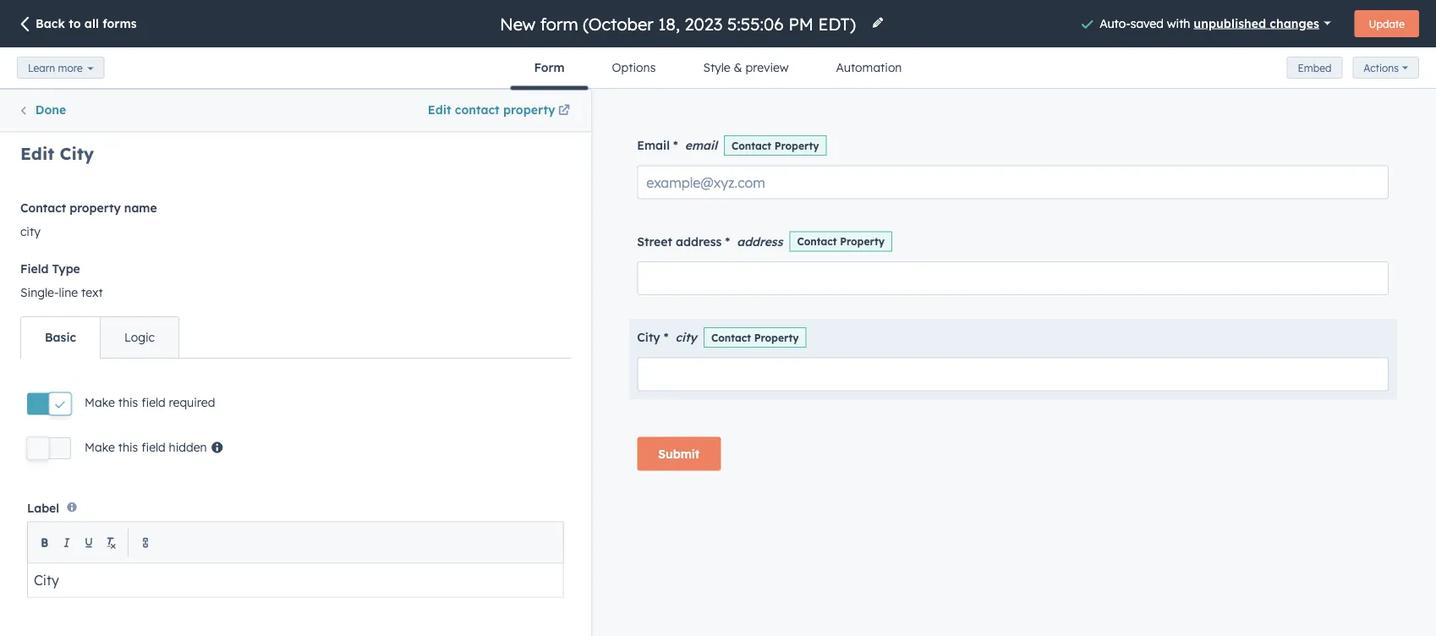 Task type: describe. For each thing, give the bounding box(es) containing it.
phone
[[98, 394, 133, 409]]

style
[[704, 60, 731, 75]]

logic
[[124, 330, 155, 345]]

first
[[98, 272, 123, 287]]

field for required
[[141, 395, 166, 410]]

frequently
[[35, 234, 98, 249]]

0 vertical spatial name
[[124, 201, 157, 215]]

name for last name
[[125, 313, 157, 328]]

single-line text
[[20, 285, 103, 300]]

new
[[452, 102, 475, 117]]

make this field required
[[85, 395, 215, 410]]

all
[[84, 16, 99, 31]]

mobile
[[98, 597, 135, 612]]

single-
[[20, 285, 59, 300]]

learn more
[[28, 61, 83, 74]]

properties
[[133, 234, 195, 249]]

page section element
[[0, 0, 1437, 90]]

learn
[[28, 61, 55, 74]]

update
[[1370, 17, 1406, 30]]

embed button
[[1288, 57, 1343, 79]]

make for make this field hidden
[[85, 440, 115, 454]]

style & preview
[[704, 60, 789, 75]]

actions button
[[1353, 57, 1420, 79]]

contact
[[20, 201, 66, 215]]

create new
[[412, 102, 475, 117]]

saved
[[1131, 15, 1164, 30]]

0 vertical spatial number
[[136, 394, 179, 409]]

2 link opens in a new window image from the top
[[558, 105, 570, 117]]

text
[[81, 285, 103, 300]]

auto-
[[1100, 15, 1131, 30]]

country/region
[[98, 557, 188, 572]]

state/region
[[98, 516, 173, 531]]

phone number
[[98, 394, 179, 409]]

unpublished changes button
[[1194, 11, 1332, 35]]

learn more button
[[17, 57, 105, 79]]

none field inside page section element
[[498, 12, 861, 35]]

basic link
[[21, 317, 100, 358]]

first name
[[98, 272, 158, 287]]

forms
[[103, 16, 137, 31]]

update button
[[1355, 10, 1420, 37]]

name for first name
[[126, 272, 158, 287]]

field for hidden
[[141, 440, 166, 454]]

contact property name
[[20, 201, 157, 215]]

city
[[60, 143, 94, 164]]

0 horizontal spatial property
[[70, 201, 121, 215]]

this for required
[[118, 395, 138, 410]]

automation button
[[813, 47, 926, 88]]

frequently used properties button
[[20, 232, 570, 252]]



Task type: locate. For each thing, give the bounding box(es) containing it.
used
[[102, 234, 130, 249]]

number
[[136, 394, 179, 409], [177, 597, 220, 612]]

this up make this field hidden button
[[118, 395, 138, 410]]

make down phone
[[85, 440, 115, 454]]

1 vertical spatial name
[[126, 272, 158, 287]]

unpublished changes
[[1194, 15, 1320, 30]]

options button
[[589, 47, 680, 88]]

1 this from the top
[[118, 395, 138, 410]]

last name
[[98, 313, 157, 328]]

contact
[[455, 102, 500, 117]]

this for hidden
[[118, 440, 138, 454]]

link opens in a new window image
[[558, 101, 570, 121], [558, 105, 570, 117]]

0 horizontal spatial edit
[[20, 143, 54, 164]]

edit for edit city
[[20, 143, 54, 164]]

1 vertical spatial this
[[118, 440, 138, 454]]

form button
[[511, 47, 589, 90]]

edit city
[[20, 143, 94, 164]]

0 vertical spatial make
[[85, 395, 115, 410]]

1 link opens in a new window image from the top
[[558, 101, 570, 121]]

preview
[[746, 60, 789, 75]]

application
[[27, 522, 564, 598]]

0 vertical spatial this
[[118, 395, 138, 410]]

done
[[35, 102, 66, 117]]

field
[[20, 261, 49, 276]]

edit left the new
[[428, 102, 451, 117]]

field left hidden
[[141, 440, 166, 454]]

city
[[20, 224, 41, 239]]

1 vertical spatial edit
[[20, 143, 54, 164]]

create new navigation
[[0, 89, 591, 131]]

&
[[734, 60, 743, 75]]

frequently used properties
[[35, 234, 195, 249]]

label button
[[27, 490, 564, 598]]

make
[[85, 395, 115, 410], [85, 440, 115, 454]]

type
[[52, 261, 80, 276]]

auto-saved with
[[1100, 15, 1194, 30]]

property up frequently used properties
[[70, 201, 121, 215]]

field
[[141, 395, 166, 410], [141, 440, 166, 454]]

field type
[[20, 261, 80, 276]]

basic
[[45, 330, 76, 345]]

make this field hidden
[[85, 440, 207, 454]]

name up properties
[[124, 201, 157, 215]]

tab list
[[20, 316, 179, 359]]

field right phone
[[141, 395, 166, 410]]

property
[[503, 102, 556, 117], [70, 201, 121, 215]]

1 vertical spatial make
[[85, 440, 115, 454]]

0 vertical spatial property
[[503, 102, 556, 117]]

tab list containing basic
[[20, 316, 179, 359]]

this down make this field required button
[[118, 440, 138, 454]]

options
[[612, 60, 656, 75]]

2 make from the top
[[85, 440, 115, 454]]

hidden
[[169, 440, 207, 454]]

navigation
[[511, 47, 926, 90]]

2 field from the top
[[141, 440, 166, 454]]

back
[[36, 16, 65, 31]]

make up make this field hidden button
[[85, 395, 115, 410]]

1 field from the top
[[141, 395, 166, 410]]

edit left city
[[20, 143, 54, 164]]

None field
[[498, 12, 861, 35]]

logic link
[[100, 317, 179, 358]]

edit contact property
[[428, 102, 556, 117]]

navigation containing form
[[511, 47, 926, 90]]

style & preview button
[[680, 47, 813, 88]]

unpublished
[[1194, 15, 1267, 30]]

changes
[[1270, 15, 1320, 30]]

make this field hidden button
[[27, 437, 224, 460]]

with
[[1168, 15, 1191, 30]]

edit for edit contact property
[[428, 102, 451, 117]]

navigation inside page section element
[[511, 47, 926, 90]]

create new button
[[295, 90, 590, 130]]

make for make this field required
[[85, 395, 115, 410]]

this
[[118, 395, 138, 410], [118, 440, 138, 454]]

name up 'logic'
[[125, 313, 157, 328]]

name
[[124, 201, 157, 215], [126, 272, 158, 287], [125, 313, 157, 328]]

search properties search field
[[20, 157, 571, 191]]

2 this from the top
[[118, 440, 138, 454]]

0 vertical spatial edit
[[428, 102, 451, 117]]

number right "phone"
[[177, 597, 220, 612]]

property down form button
[[503, 102, 556, 117]]

create
[[412, 102, 449, 117]]

embed
[[1299, 61, 1332, 74]]

1 horizontal spatial edit
[[428, 102, 451, 117]]

1 vertical spatial field
[[141, 440, 166, 454]]

1 horizontal spatial property
[[503, 102, 556, 117]]

1 vertical spatial number
[[177, 597, 220, 612]]

back to all forms link
[[17, 15, 137, 34]]

automation
[[837, 60, 902, 75]]

last
[[98, 313, 122, 328]]

done button
[[18, 100, 66, 121]]

number right phone
[[136, 394, 179, 409]]

form
[[534, 60, 565, 75]]

2 vertical spatial name
[[125, 313, 157, 328]]

1 make from the top
[[85, 395, 115, 410]]

mobile phone number
[[98, 597, 220, 612]]

line
[[59, 285, 78, 300]]

actions
[[1364, 61, 1400, 74]]

make this field required button
[[27, 393, 215, 415]]

required
[[169, 395, 215, 410]]

label
[[27, 500, 59, 515]]

to
[[69, 16, 81, 31]]

phone
[[138, 597, 173, 612]]

name right first
[[126, 272, 158, 287]]

back to all forms
[[36, 16, 137, 31]]

edit
[[428, 102, 451, 117], [20, 143, 54, 164]]

more
[[58, 61, 83, 74]]

1 vertical spatial property
[[70, 201, 121, 215]]

0 vertical spatial field
[[141, 395, 166, 410]]



Task type: vqa. For each thing, say whether or not it's contained in the screenshot.
Christina Overa icon
no



